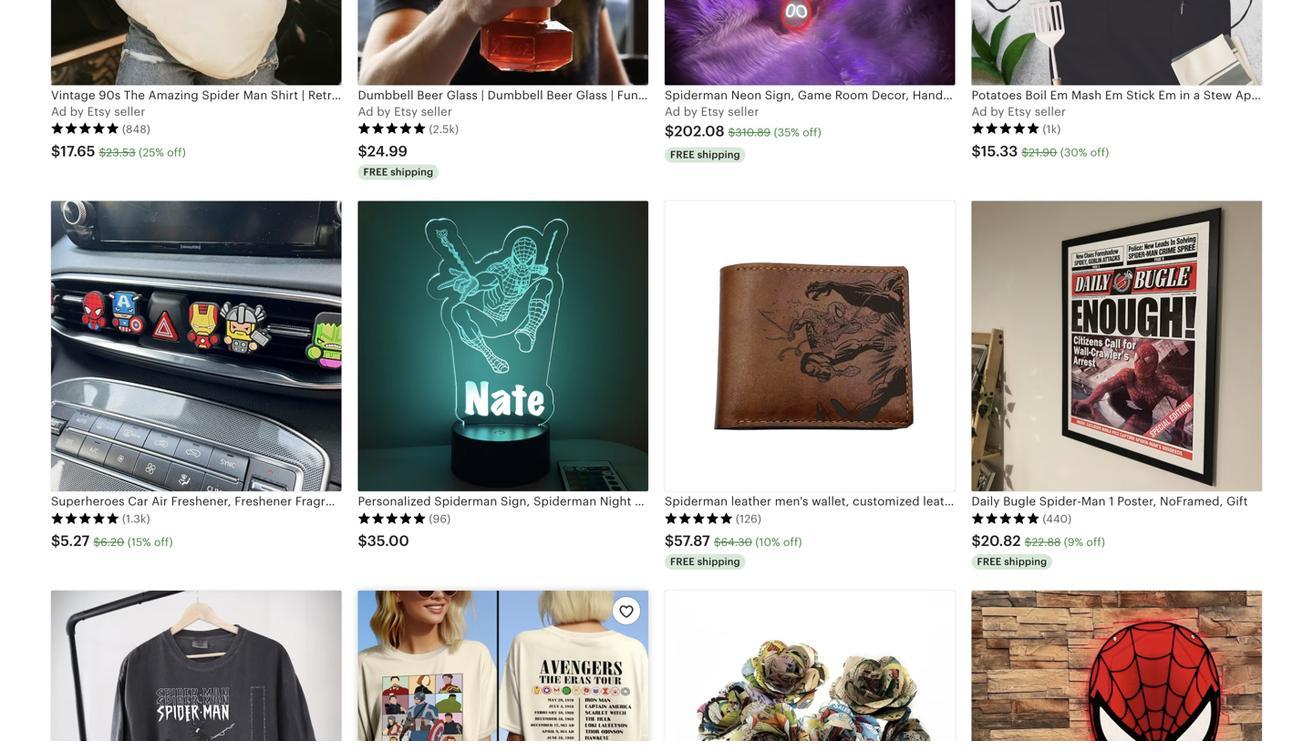 Task type: describe. For each thing, give the bounding box(es) containing it.
5 out of 5 stars image for (440)
[[972, 512, 1040, 525]]

22.88
[[1032, 536, 1061, 548]]

$ inside $ 5.27 $ 6.20 (15% off)
[[93, 536, 100, 548]]

d for (848)
[[59, 105, 67, 119]]

a d b y etsy seller $ 202.08 $ 310.89 (35% off)
[[665, 105, 822, 140]]

y for (848)
[[77, 105, 84, 119]]

etsy for (848)
[[87, 105, 111, 119]]

$ inside $ 15.33 $ 21.90 (30% off)
[[1022, 146, 1029, 159]]

$ inside $ 17.65 $ 23.53 (25% off)
[[99, 146, 106, 159]]

superhero head 3d looking layered acrylic sign.  backlit with red glow.  great for an awesome looking kid's or game room. image
[[972, 591, 1262, 741]]

spider-
[[1039, 495, 1081, 508]]

$ 20.82 $ 22.88 (9% off) free shipping
[[972, 533, 1105, 568]]

daily
[[972, 495, 1000, 508]]

off) for 15.33
[[1091, 146, 1109, 159]]

(96)
[[429, 513, 451, 525]]

5.27
[[60, 533, 90, 549]]

free inside $ 20.82 $ 22.88 (9% off) free shipping
[[977, 556, 1002, 568]]

6.20
[[100, 536, 124, 548]]

y inside a d b y etsy seller $ 202.08 $ 310.89 (35% off)
[[691, 105, 698, 119]]

man
[[1081, 495, 1106, 508]]

(35%
[[774, 126, 800, 139]]

35.00
[[367, 533, 409, 549]]

personalized spiderman sign, spiderman night light, superhero night light, personalized night light, led night light sign, remote control image
[[358, 201, 648, 492]]

5 out of 5 stars image for (1k)
[[972, 122, 1040, 135]]

y for (2.5k)
[[384, 105, 391, 119]]

$ 24.99 free shipping
[[358, 143, 433, 178]]

b for (1k)
[[991, 105, 998, 119]]

etsy inside a d b y etsy seller $ 202.08 $ 310.89 (35% off)
[[701, 105, 725, 119]]

bugle
[[1003, 495, 1036, 508]]

dumbbell beer glass | dumbbell beer glass | funny beer mug | beer mugs for men | funny beer glasses | by gemsho glass image
[[358, 0, 648, 85]]

(9%
[[1064, 536, 1084, 548]]

23.53
[[106, 146, 136, 159]]

vintage 90s the amazing spider man shirt | retro spiderman comic shirt | spider-man across the spider-verse shirt | superhero shirt image
[[51, 0, 342, 85]]

$ 57.87 $ 64.30 (10% off) free shipping
[[665, 533, 802, 568]]

a inside a d b y etsy seller $ 202.08 $ 310.89 (35% off)
[[665, 105, 673, 119]]

d for (2.5k)
[[366, 105, 374, 119]]

daily bugle spider-man 1 poster, noframed, gift
[[972, 495, 1248, 508]]

d inside a d b y etsy seller $ 202.08 $ 310.89 (35% off)
[[673, 105, 680, 119]]

a for (2.5k)
[[358, 105, 366, 119]]

daily bugle spider-man 1 poster, noframed, gift image
[[972, 201, 1262, 492]]

seller for (1k)
[[1035, 105, 1066, 119]]

64.30
[[721, 536, 752, 548]]

potatoes boil em mash em stick em in a stew apron, lord of the rings apron, lotr fan apron, hobbit apron,potato taters apron,women men apron image
[[972, 0, 1262, 85]]

(126)
[[736, 513, 762, 525]]

(1.3k)
[[122, 513, 150, 525]]

$ 5.27 $ 6.20 (15% off)
[[51, 533, 173, 549]]

5 out of 5 stars image for (96)
[[358, 512, 426, 525]]

off) for 57.87
[[783, 536, 802, 548]]

a for (848)
[[51, 105, 59, 119]]

$ 35.00
[[358, 533, 409, 549]]

20.82
[[981, 533, 1021, 549]]

off) for 20.82
[[1087, 536, 1105, 548]]

17.65
[[60, 143, 95, 159]]

off) for 17.65
[[167, 146, 186, 159]]

etsy for (2.5k)
[[394, 105, 418, 119]]

$ inside $ 24.99 free shipping
[[358, 143, 367, 159]]



Task type: vqa. For each thing, say whether or not it's contained in the screenshot.
SHOP
no



Task type: locate. For each thing, give the bounding box(es) containing it.
5 out of 5 stars image up 35.00
[[358, 512, 426, 525]]

(10%
[[755, 536, 780, 548]]

etsy up $ 17.65 $ 23.53 (25% off)
[[87, 105, 111, 119]]

21.90
[[1029, 146, 1057, 159]]

off) inside $ 20.82 $ 22.88 (9% off) free shipping
[[1087, 536, 1105, 548]]

shipping inside $ 24.99 free shipping
[[391, 166, 433, 178]]

seller
[[114, 105, 145, 119], [421, 105, 452, 119], [728, 105, 759, 119], [1035, 105, 1066, 119]]

off) right (25%
[[167, 146, 186, 159]]

1
[[1109, 495, 1114, 508]]

1 a d b y etsy seller from the left
[[51, 105, 145, 119]]

a d b y etsy seller for 15.33
[[972, 105, 1066, 119]]

off) inside $ 5.27 $ 6.20 (15% off)
[[154, 536, 173, 548]]

2 horizontal spatial a d b y etsy seller
[[972, 105, 1066, 119]]

3 etsy from the left
[[701, 105, 725, 119]]

free down 20.82
[[977, 556, 1002, 568]]

noframed,
[[1160, 495, 1223, 508]]

off) right (30%
[[1091, 146, 1109, 159]]

free down 202.08
[[670, 149, 695, 161]]

(848)
[[122, 123, 150, 136]]

d up 202.08
[[673, 105, 680, 119]]

a d b y etsy seller for 17.65
[[51, 105, 145, 119]]

a up $ 17.65 $ 23.53 (25% off)
[[51, 105, 59, 119]]

b for (848)
[[70, 105, 78, 119]]

(15%
[[127, 536, 151, 548]]

(2.5k)
[[429, 123, 459, 136]]

b up the 15.33
[[991, 105, 998, 119]]

5 out of 5 stars image up 17.65
[[51, 122, 119, 135]]

202.08
[[674, 123, 725, 140]]

2 b from the left
[[377, 105, 385, 119]]

a up $ 24.99 free shipping
[[358, 105, 366, 119]]

5 out of 5 stars image down bugle
[[972, 512, 1040, 525]]

y up the 15.33
[[998, 105, 1005, 119]]

shipping inside $ 20.82 $ 22.88 (9% off) free shipping
[[1004, 556, 1047, 568]]

b for (2.5k)
[[377, 105, 385, 119]]

off) inside $ 15.33 $ 21.90 (30% off)
[[1091, 146, 1109, 159]]

d up the '24.99' at top
[[366, 105, 374, 119]]

seller up (848)
[[114, 105, 145, 119]]

5 out of 5 stars image for (2.5k)
[[358, 122, 426, 135]]

off) inside a d b y etsy seller $ 202.08 $ 310.89 (35% off)
[[803, 126, 822, 139]]

etsy up the 15.33
[[1008, 105, 1032, 119]]

5 out of 5 stars image up the '24.99' at top
[[358, 122, 426, 135]]

5 out of 5 stars image up 5.27
[[51, 512, 119, 525]]

seller up (2.5k)
[[421, 105, 452, 119]]

310.89
[[735, 126, 771, 139]]

free inside $ 24.99 free shipping
[[363, 166, 388, 178]]

shipping down the '24.99' at top
[[391, 166, 433, 178]]

3 d from the left
[[673, 105, 680, 119]]

a up $ 15.33 $ 21.90 (30% off)
[[972, 105, 980, 119]]

off) for 5.27
[[154, 536, 173, 548]]

2 d from the left
[[366, 105, 374, 119]]

3 seller from the left
[[728, 105, 759, 119]]

d up 17.65
[[59, 105, 67, 119]]

4 b from the left
[[991, 105, 998, 119]]

free inside $ 57.87 $ 64.30 (10% off) free shipping
[[670, 556, 695, 568]]

etsy up the '24.99' at top
[[394, 105, 418, 119]]

b inside a d b y etsy seller $ 202.08 $ 310.89 (35% off)
[[684, 105, 691, 119]]

57.87
[[674, 533, 710, 549]]

shipping down 64.30
[[697, 556, 740, 568]]

y for (1k)
[[998, 105, 1005, 119]]

3 y from the left
[[691, 105, 698, 119]]

5 out of 5 stars image
[[51, 122, 119, 135], [358, 122, 426, 135], [972, 122, 1040, 135], [51, 512, 119, 525], [358, 512, 426, 525], [665, 512, 733, 525], [972, 512, 1040, 525]]

superheroes car air freshener, freshener fragrance,  novelty car diffusers, super hero car air freshener image
[[51, 201, 342, 492]]

a
[[51, 105, 59, 119], [358, 105, 366, 119], [665, 105, 673, 119], [972, 105, 980, 119]]

1 y from the left
[[77, 105, 84, 119]]

y up 17.65
[[77, 105, 84, 119]]

free down the '24.99' at top
[[363, 166, 388, 178]]

5 out of 5 stars image for (126)
[[665, 512, 733, 525]]

1 seller from the left
[[114, 105, 145, 119]]

etsy up 202.08
[[701, 105, 725, 119]]

5 out of 5 stars image up 57.87
[[665, 512, 733, 525]]

2 seller from the left
[[421, 105, 452, 119]]

a d b y etsy seller up (2.5k)
[[358, 105, 452, 119]]

off) inside $ 17.65 $ 23.53 (25% off)
[[167, 146, 186, 159]]

1 etsy from the left
[[87, 105, 111, 119]]

2 y from the left
[[384, 105, 391, 119]]

comic book roses image
[[665, 591, 955, 741]]

15.33
[[981, 143, 1018, 159]]

off) right (10% at the right bottom of the page
[[783, 536, 802, 548]]

90s vintage black suit spidey comfort colors t-shirt, retro superhero shirt, comic book shirt, marvel lover gift, spiderman tshirt image
[[51, 591, 342, 741]]

$ 17.65 $ 23.53 (25% off)
[[51, 143, 186, 159]]

1 a from the left
[[51, 105, 59, 119]]

d for (1k)
[[980, 105, 987, 119]]

4 etsy from the left
[[1008, 105, 1032, 119]]

seller for (848)
[[114, 105, 145, 119]]

off) right (15%
[[154, 536, 173, 548]]

poster,
[[1117, 495, 1157, 508]]

b up 17.65
[[70, 105, 78, 119]]

2 a from the left
[[358, 105, 366, 119]]

etsy for (1k)
[[1008, 105, 1032, 119]]

avengers the eras tour shirt, marvel super hero sweatshirt, scarlet witch, hulk shirts, black widow tee, spiderman, winter soldier, iron man image
[[358, 591, 648, 741]]

seller inside a d b y etsy seller $ 202.08 $ 310.89 (35% off)
[[728, 105, 759, 119]]

5 out of 5 stars image for (848)
[[51, 122, 119, 135]]

4 seller from the left
[[1035, 105, 1066, 119]]

1 horizontal spatial a d b y etsy seller
[[358, 105, 452, 119]]

off)
[[803, 126, 822, 139], [167, 146, 186, 159], [1091, 146, 1109, 159], [154, 536, 173, 548], [783, 536, 802, 548], [1087, 536, 1105, 548]]

free
[[670, 149, 695, 161], [363, 166, 388, 178], [670, 556, 695, 568], [977, 556, 1002, 568]]

3 a d b y etsy seller from the left
[[972, 105, 1066, 119]]

a d b y etsy seller up (848)
[[51, 105, 145, 119]]

(30%
[[1060, 146, 1088, 159]]

b
[[70, 105, 78, 119], [377, 105, 385, 119], [684, 105, 691, 119], [991, 105, 998, 119]]

a d b y etsy seller
[[51, 105, 145, 119], [358, 105, 452, 119], [972, 105, 1066, 119]]

seller for (2.5k)
[[421, 105, 452, 119]]

2 a d b y etsy seller from the left
[[358, 105, 452, 119]]

4 y from the left
[[998, 105, 1005, 119]]

shipping inside $ 57.87 $ 64.30 (10% off) free shipping
[[697, 556, 740, 568]]

spiderman leather men's wallet, customized leather gift ideas for him, superheroes art wallet, peter parker avenger wallet, gift for him image
[[665, 201, 955, 492]]

off) inside $ 57.87 $ 64.30 (10% off) free shipping
[[783, 536, 802, 548]]

shipping
[[697, 149, 740, 161], [391, 166, 433, 178], [697, 556, 740, 568], [1004, 556, 1047, 568]]

3 a from the left
[[665, 105, 673, 119]]

y
[[77, 105, 84, 119], [384, 105, 391, 119], [691, 105, 698, 119], [998, 105, 1005, 119]]

4 d from the left
[[980, 105, 987, 119]]

1 b from the left
[[70, 105, 78, 119]]

etsy
[[87, 105, 111, 119], [394, 105, 418, 119], [701, 105, 725, 119], [1008, 105, 1032, 119]]

$
[[665, 123, 674, 140], [728, 126, 735, 139], [51, 143, 60, 159], [358, 143, 367, 159], [972, 143, 981, 159], [99, 146, 106, 159], [1022, 146, 1029, 159], [51, 533, 60, 549], [358, 533, 367, 549], [665, 533, 674, 549], [972, 533, 981, 549], [93, 536, 100, 548], [714, 536, 721, 548], [1025, 536, 1032, 548]]

4 a from the left
[[972, 105, 980, 119]]

off) right '(9%'
[[1087, 536, 1105, 548]]

3 b from the left
[[684, 105, 691, 119]]

(25%
[[139, 146, 164, 159]]

b up 202.08
[[684, 105, 691, 119]]

5 out of 5 stars image for (1.3k)
[[51, 512, 119, 525]]

2 etsy from the left
[[394, 105, 418, 119]]

(1k)
[[1043, 123, 1061, 136]]

d up the 15.33
[[980, 105, 987, 119]]

24.99
[[367, 143, 408, 159]]

seller up the 310.89
[[728, 105, 759, 119]]

d
[[59, 105, 67, 119], [366, 105, 374, 119], [673, 105, 680, 119], [980, 105, 987, 119]]

1 d from the left
[[59, 105, 67, 119]]

b up the '24.99' at top
[[377, 105, 385, 119]]

(440)
[[1043, 513, 1072, 525]]

free down 57.87
[[670, 556, 695, 568]]

free shipping
[[670, 149, 740, 161]]

seller up (1k)
[[1035, 105, 1066, 119]]

y up the '24.99' at top
[[384, 105, 391, 119]]

a d b y etsy seller up (1k)
[[972, 105, 1066, 119]]

spiderman neon sign, game room decor,  handmade neon sign, gamer gift, christmas gift, personalized gift, football neon sign, superhero sign image
[[665, 0, 955, 85]]

shipping down 202.08
[[697, 149, 740, 161]]

$ 15.33 $ 21.90 (30% off)
[[972, 143, 1109, 159]]

5 out of 5 stars image up the 15.33
[[972, 122, 1040, 135]]

a for (1k)
[[972, 105, 980, 119]]

shipping down '22.88'
[[1004, 556, 1047, 568]]

off) right (35%
[[803, 126, 822, 139]]

y up 202.08
[[691, 105, 698, 119]]

0 horizontal spatial a d b y etsy seller
[[51, 105, 145, 119]]

a up free shipping
[[665, 105, 673, 119]]

gift
[[1227, 495, 1248, 508]]



